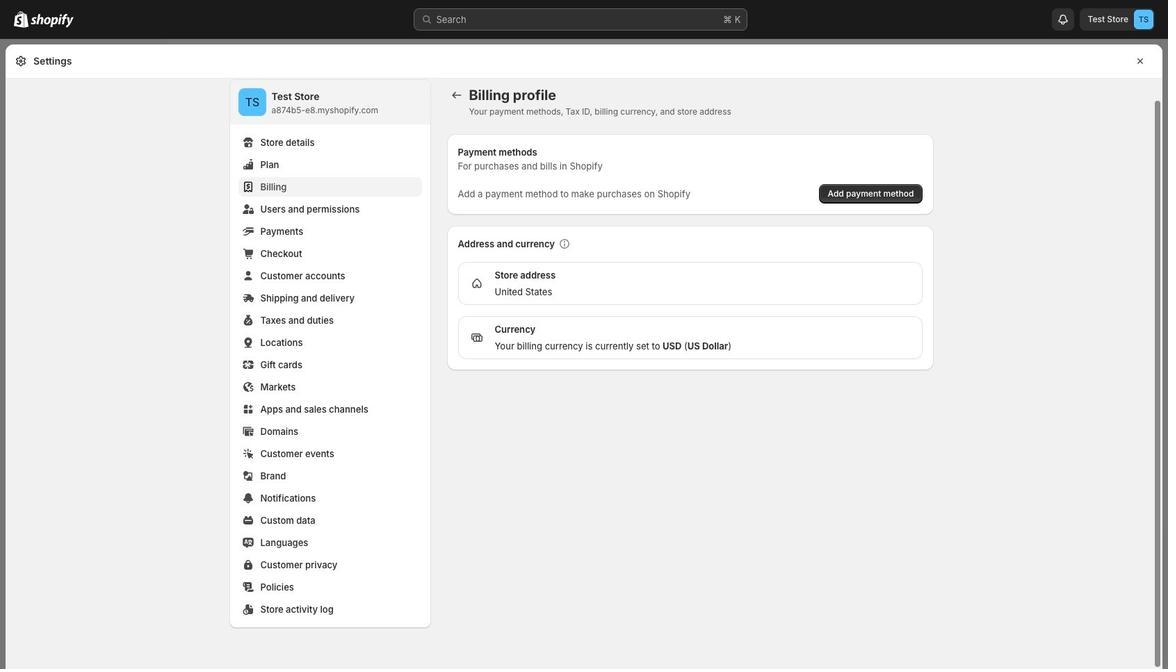 Task type: describe. For each thing, give the bounding box(es) containing it.
shop settings menu element
[[230, 80, 430, 628]]

shopify image
[[31, 14, 74, 28]]

0 vertical spatial test store image
[[1134, 10, 1154, 29]]

settings dialog
[[6, 45, 1163, 670]]



Task type: locate. For each thing, give the bounding box(es) containing it.
1 vertical spatial test store image
[[238, 88, 266, 116]]

0 horizontal spatial test store image
[[238, 88, 266, 116]]

test store image inside shop settings menu element
[[238, 88, 266, 116]]

test store image
[[1134, 10, 1154, 29], [238, 88, 266, 116]]

1 horizontal spatial test store image
[[1134, 10, 1154, 29]]

shopify image
[[14, 11, 29, 28]]



Task type: vqa. For each thing, say whether or not it's contained in the screenshot.
WITH
no



